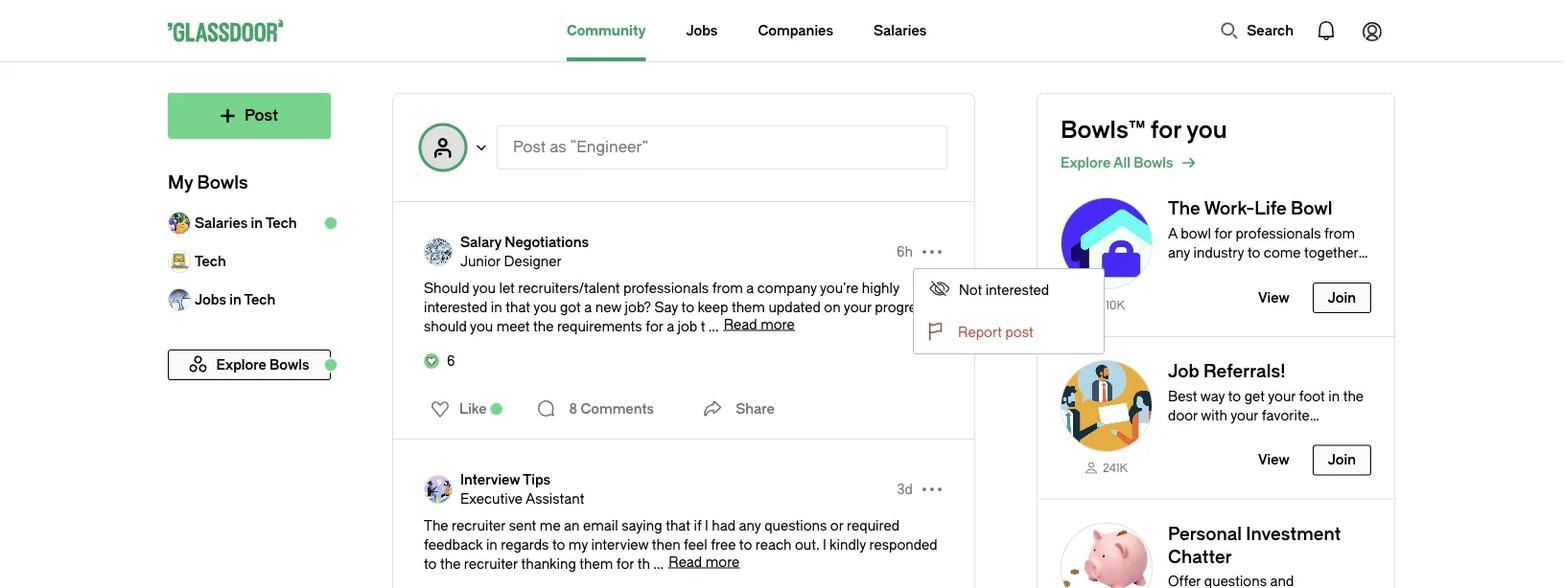Task type: vqa. For each thing, say whether or not it's contained in the screenshot.
241k 'link'
yes



Task type: describe. For each thing, give the bounding box(es) containing it.
job?
[[625, 300, 651, 316]]

you left got
[[533, 300, 557, 316]]

salaries for salaries
[[874, 23, 927, 38]]

me
[[540, 518, 561, 534]]

like button
[[419, 394, 493, 425]]

salaries link
[[874, 0, 927, 61]]

referrals!
[[1204, 362, 1286, 382]]

together
[[1305, 245, 1359, 261]]

job
[[678, 319, 698, 335]]

in inside should you let recruiters/talent professionals from a company you're highly interested in that you got a new job? say to keep them updated on your progress should you meet the requirements for a job t ...
[[491, 300, 502, 316]]

sent
[[509, 518, 537, 534]]

reach
[[756, 538, 792, 553]]

that inside should you let recruiters/talent professionals from a company you're highly interested in that you got a new job? say to keep them updated on your progress should you meet the requirements for a job t ...
[[506, 300, 530, 316]]

10k
[[1106, 299, 1125, 312]]

read more button for updated
[[724, 317, 795, 333]]

regards
[[501, 538, 549, 553]]

image for bowl image for job referrals!
[[1061, 360, 1153, 452]]

should
[[424, 281, 470, 296]]

to down feedback
[[424, 557, 437, 573]]

tips
[[523, 472, 551, 488]]

jobs in tech link
[[168, 281, 331, 319]]

tech link
[[168, 243, 331, 281]]

my
[[569, 538, 588, 553]]

image for bowl image inside personal investment chatter button
[[1061, 523, 1153, 589]]

6h
[[897, 244, 913, 260]]

image for post author image for junior
[[424, 238, 453, 267]]

meet
[[497, 319, 530, 335]]

8
[[569, 401, 578, 417]]

... inside the recruiter sent me an email saying that if i had any questions or required feedback in regards to my interview then feel free to reach out.  i kindly responded to the recruiter thanking them for th ...
[[653, 557, 664, 573]]

bowls™ for you
[[1061, 117, 1227, 144]]

day
[[1319, 264, 1341, 280]]

should you let recruiters/talent professionals from a company you're highly interested in that you got a new job? say to keep them updated on your progress should you meet the requirements for a job t ...
[[424, 281, 931, 335]]

on
[[824, 300, 841, 316]]

in down "tech" 'link'
[[229, 292, 241, 308]]

th
[[638, 557, 650, 573]]

"engineer"
[[570, 139, 649, 156]]

bowls™
[[1061, 117, 1145, 144]]

2 horizontal spatial a
[[746, 281, 754, 296]]

tech inside 'link'
[[195, 254, 226, 270]]

you up explore all bowls link
[[1187, 117, 1227, 144]]

the for work-
[[1168, 199, 1201, 219]]

day-
[[1271, 264, 1300, 280]]

to right 'free'
[[739, 538, 752, 553]]

search
[[1247, 23, 1294, 38]]

executive assistant button
[[460, 490, 585, 509]]

for up explore all bowls
[[1151, 117, 1182, 144]]

share
[[736, 401, 775, 417]]

got
[[560, 300, 581, 316]]

personal investment chatter
[[1168, 525, 1341, 568]]

read more for feel
[[669, 555, 740, 571]]

241k
[[1103, 462, 1128, 475]]

and
[[1168, 264, 1192, 280]]

discuss
[[1195, 264, 1244, 280]]

0 vertical spatial i
[[705, 518, 709, 534]]

designer
[[504, 254, 562, 270]]

interview tips link
[[460, 471, 585, 490]]

the inside the work-life bowl a bowl for professionals from any industry to come together and discuss the day-to-day happenings of work-life.
[[1247, 264, 1268, 280]]

interested inside should you let recruiters/talent professionals from a company you're highly interested in that you got a new job? say to keep them updated on your progress should you meet the requirements for a job t ...
[[424, 300, 488, 316]]

to inside should you let recruiters/talent professionals from a company you're highly interested in that you got a new job? say to keep them updated on your progress should you meet the requirements for a job t ...
[[681, 300, 694, 316]]

jobs in tech
[[195, 292, 275, 308]]

kindly
[[830, 538, 866, 553]]

to-
[[1300, 264, 1319, 280]]

read for them
[[724, 317, 757, 333]]

... inside should you let recruiters/talent professionals from a company you're highly interested in that you got a new job? say to keep them updated on your progress should you meet the requirements for a job t ...
[[709, 319, 719, 335]]

8 comments button
[[531, 390, 659, 429]]

8 comments
[[569, 401, 654, 417]]

work-
[[1204, 199, 1255, 219]]

job
[[1168, 362, 1200, 382]]

new
[[595, 300, 622, 316]]

responded
[[869, 538, 938, 553]]

report post menu item
[[914, 312, 1104, 354]]

assistant
[[526, 492, 585, 507]]

tech for jobs in tech
[[244, 292, 275, 308]]

for inside the work-life bowl a bowl for professionals from any industry to come together and discuss the day-to-day happenings of work-life.
[[1215, 226, 1232, 242]]

tech for salaries in tech
[[266, 215, 297, 231]]

an
[[564, 518, 580, 534]]

for inside the recruiter sent me an email saying that if i had any questions or required feedback in regards to my interview then feel free to reach out.  i kindly responded to the recruiter thanking them for th ...
[[617, 557, 634, 573]]

0 vertical spatial bowls
[[1134, 155, 1174, 171]]

the inside the recruiter sent me an email saying that if i had any questions or required feedback in regards to my interview then feel free to reach out.  i kindly responded to the recruiter thanking them for th ...
[[440, 557, 461, 573]]

interview
[[460, 472, 520, 488]]

the inside should you let recruiters/talent professionals from a company you're highly interested in that you got a new job? say to keep them updated on your progress should you meet the requirements for a job t ...
[[533, 319, 554, 335]]

chatter
[[1168, 548, 1232, 568]]

not interested menu item
[[914, 270, 1104, 312]]

junior
[[460, 254, 501, 270]]

questions
[[765, 518, 827, 534]]

post
[[513, 139, 546, 156]]

any inside the work-life bowl a bowl for professionals from any industry to come together and discuss the day-to-day happenings of work-life.
[[1168, 245, 1190, 261]]

personal
[[1168, 525, 1242, 545]]

required
[[847, 518, 900, 534]]

keep
[[698, 300, 728, 316]]

0 horizontal spatial a
[[584, 300, 592, 316]]

to left "my"
[[552, 538, 565, 553]]

requirements
[[557, 319, 642, 335]]

from inside the work-life bowl a bowl for professionals from any industry to come together and discuss the day-to-day happenings of work-life.
[[1325, 226, 1355, 242]]

any inside the recruiter sent me an email saying that if i had any questions or required feedback in regards to my interview then feel free to reach out.  i kindly responded to the recruiter thanking them for th ...
[[739, 518, 761, 534]]

professionals inside the work-life bowl a bowl for professionals from any industry to come together and discuss the day-to-day happenings of work-life.
[[1236, 226, 1321, 242]]

the recruiter sent me an email saying that if i had any questions or required feedback in regards to my interview then feel free to reach out.  i kindly responded to the recruiter thanking them for th ...
[[424, 518, 938, 573]]

share button
[[697, 390, 775, 429]]

updated
[[769, 300, 821, 316]]

share menu
[[913, 269, 1105, 355]]

interview
[[591, 538, 649, 553]]

you left let on the left
[[473, 281, 496, 296]]

life
[[1255, 199, 1287, 219]]

not
[[959, 282, 982, 298]]

for inside should you let recruiters/talent professionals from a company you're highly interested in that you got a new job? say to keep them updated on your progress should you meet the requirements for a job t ...
[[646, 319, 663, 335]]

feedback
[[424, 538, 483, 553]]

bowl
[[1181, 226, 1211, 242]]

you left meet
[[470, 319, 493, 335]]

read more for updated
[[724, 317, 795, 333]]

2 vertical spatial a
[[667, 319, 674, 335]]



Task type: locate. For each thing, give the bounding box(es) containing it.
then
[[652, 538, 681, 553]]

image for bowl image down 241k link
[[1061, 523, 1153, 589]]

the work-life bowl a bowl for professionals from any industry to come together and discuss the day-to-day happenings of work-life.
[[1168, 199, 1359, 299]]

that up meet
[[506, 300, 530, 316]]

0 vertical spatial jobs
[[686, 23, 718, 38]]

them down "my"
[[580, 557, 613, 573]]

1 vertical spatial that
[[666, 518, 691, 534]]

0 horizontal spatial jobs
[[195, 292, 226, 308]]

1 horizontal spatial salaries
[[874, 23, 927, 38]]

10k link
[[1061, 297, 1153, 313]]

0 vertical spatial professionals
[[1236, 226, 1321, 242]]

as
[[550, 139, 567, 156]]

t
[[701, 319, 705, 335]]

1 vertical spatial bowls
[[197, 173, 248, 193]]

to
[[1248, 245, 1261, 261], [681, 300, 694, 316], [552, 538, 565, 553], [739, 538, 752, 553], [424, 557, 437, 573]]

0 vertical spatial interested
[[986, 282, 1049, 298]]

0 horizontal spatial bowls
[[197, 173, 248, 193]]

2 vertical spatial the
[[440, 557, 461, 573]]

more down 'free'
[[706, 555, 740, 571]]

post as "engineer" button
[[497, 126, 948, 170]]

0 horizontal spatial read
[[669, 555, 702, 571]]

2 vertical spatial image for bowl image
[[1061, 523, 1153, 589]]

0 vertical spatial the
[[1247, 264, 1268, 280]]

0 vertical spatial recruiter
[[452, 518, 506, 534]]

progress
[[875, 300, 931, 316]]

had
[[712, 518, 736, 534]]

search button
[[1211, 12, 1303, 50]]

saying
[[622, 518, 662, 534]]

1 vertical spatial read
[[669, 555, 702, 571]]

that left if
[[666, 518, 691, 534]]

i right if
[[705, 518, 709, 534]]

community
[[567, 23, 646, 38]]

comments
[[581, 401, 654, 417]]

the down feedback
[[440, 557, 461, 573]]

0 vertical spatial a
[[746, 281, 754, 296]]

a right got
[[584, 300, 592, 316]]

tech up "tech" 'link'
[[266, 215, 297, 231]]

post
[[1006, 325, 1034, 340]]

my bowls
[[168, 173, 248, 193]]

0 horizontal spatial them
[[580, 557, 613, 573]]

6h link
[[897, 243, 913, 262]]

1 horizontal spatial i
[[823, 538, 826, 553]]

read more button down feel
[[669, 555, 740, 571]]

thanking
[[521, 557, 576, 573]]

you're
[[820, 281, 859, 296]]

1 vertical spatial them
[[580, 557, 613, 573]]

feel
[[684, 538, 708, 553]]

interested up post
[[986, 282, 1049, 298]]

them right keep
[[732, 300, 765, 316]]

community link
[[567, 0, 646, 61]]

the up feedback
[[424, 518, 448, 534]]

1 vertical spatial recruiter
[[464, 557, 518, 573]]

your
[[844, 300, 872, 316]]

if
[[694, 518, 702, 534]]

1 vertical spatial ...
[[653, 557, 664, 573]]

for left th
[[617, 557, 634, 573]]

any
[[1168, 245, 1190, 261], [739, 518, 761, 534]]

image for post author image up should
[[424, 238, 453, 267]]

0 vertical spatial them
[[732, 300, 765, 316]]

3d
[[897, 482, 913, 498]]

from up together
[[1325, 226, 1355, 242]]

1 horizontal spatial jobs
[[686, 23, 718, 38]]

image for post author image for executive
[[424, 476, 453, 505]]

0 vertical spatial any
[[1168, 245, 1190, 261]]

1 vertical spatial salaries
[[195, 215, 248, 231]]

bowls right my
[[197, 173, 248, 193]]

not interested
[[959, 282, 1049, 298]]

the inside the work-life bowl a bowl for professionals from any industry to come together and discuss the day-to-day happenings of work-life.
[[1168, 199, 1201, 219]]

0 vertical spatial read more
[[724, 317, 795, 333]]

a
[[746, 281, 754, 296], [584, 300, 592, 316], [667, 319, 674, 335]]

like
[[459, 401, 487, 417]]

1 vertical spatial a
[[584, 300, 592, 316]]

1 horizontal spatial any
[[1168, 245, 1190, 261]]

explore
[[1061, 155, 1111, 171]]

2 horizontal spatial the
[[1247, 264, 1268, 280]]

them inside should you let recruiters/talent professionals from a company you're highly interested in that you got a new job? say to keep them updated on your progress should you meet the requirements for a job t ...
[[732, 300, 765, 316]]

to left come
[[1248, 245, 1261, 261]]

personal investment chatter button
[[1038, 500, 1395, 589]]

my
[[168, 173, 193, 193]]

1 horizontal spatial a
[[667, 319, 674, 335]]

read more down feel
[[669, 555, 740, 571]]

0 vertical spatial from
[[1325, 226, 1355, 242]]

from inside should you let recruiters/talent professionals from a company you're highly interested in that you got a new job? say to keep them updated on your progress should you meet the requirements for a job t ...
[[712, 281, 743, 296]]

jobs for jobs in tech
[[195, 292, 226, 308]]

come
[[1264, 245, 1301, 261]]

0 horizontal spatial the
[[440, 557, 461, 573]]

salary
[[460, 235, 502, 250]]

0 vertical spatial that
[[506, 300, 530, 316]]

bowls
[[1134, 155, 1174, 171], [197, 173, 248, 193]]

1 horizontal spatial ...
[[709, 319, 719, 335]]

report post
[[958, 325, 1034, 340]]

for up industry
[[1215, 226, 1232, 242]]

you
[[1187, 117, 1227, 144], [473, 281, 496, 296], [533, 300, 557, 316], [470, 319, 493, 335]]

recruiter down executive
[[452, 518, 506, 534]]

0 vertical spatial read more button
[[724, 317, 795, 333]]

read more button
[[724, 317, 795, 333], [669, 555, 740, 571]]

1 horizontal spatial from
[[1325, 226, 1355, 242]]

jobs link
[[686, 0, 718, 61]]

junior designer button
[[460, 252, 589, 271]]

0 horizontal spatial from
[[712, 281, 743, 296]]

interested down should
[[424, 300, 488, 316]]

0 horizontal spatial any
[[739, 518, 761, 534]]

1 vertical spatial from
[[712, 281, 743, 296]]

2 image for post author image from the top
[[424, 476, 453, 505]]

1 vertical spatial more
[[706, 555, 740, 571]]

0 horizontal spatial i
[[705, 518, 709, 534]]

1 horizontal spatial more
[[761, 317, 795, 333]]

jobs left companies at the top of page
[[686, 23, 718, 38]]

0 horizontal spatial salaries
[[195, 215, 248, 231]]

a left company
[[746, 281, 754, 296]]

more
[[761, 317, 795, 333], [706, 555, 740, 571]]

1 vertical spatial the
[[424, 518, 448, 534]]

1 horizontal spatial interested
[[986, 282, 1049, 298]]

executive
[[460, 492, 523, 507]]

1 vertical spatial the
[[533, 319, 554, 335]]

let
[[499, 281, 515, 296]]

1 vertical spatial read more
[[669, 555, 740, 571]]

1 horizontal spatial the
[[1168, 199, 1201, 219]]

bowls right all
[[1134, 155, 1174, 171]]

the for recruiter
[[424, 518, 448, 534]]

1 vertical spatial i
[[823, 538, 826, 553]]

6
[[447, 353, 455, 369]]

in inside the recruiter sent me an email saying that if i had any questions or required feedback in regards to my interview then feel free to reach out.  i kindly responded to the recruiter thanking them for th ...
[[486, 538, 498, 553]]

0 vertical spatial tech
[[266, 215, 297, 231]]

1 horizontal spatial that
[[666, 518, 691, 534]]

image for post author image
[[424, 238, 453, 267], [424, 476, 453, 505]]

2 vertical spatial tech
[[244, 292, 275, 308]]

recruiter
[[452, 518, 506, 534], [464, 557, 518, 573]]

read more button down the updated
[[724, 317, 795, 333]]

should
[[424, 319, 467, 335]]

3d link
[[897, 481, 913, 500]]

0 horizontal spatial professionals
[[623, 281, 709, 296]]

companies
[[758, 23, 833, 38]]

more down the updated
[[761, 317, 795, 333]]

salaries inside salaries in tech link
[[195, 215, 248, 231]]

the inside the recruiter sent me an email saying that if i had any questions or required feedback in regards to my interview then feel free to reach out.  i kindly responded to the recruiter thanking them for th ...
[[424, 518, 448, 534]]

1 vertical spatial tech
[[195, 254, 226, 270]]

any up and
[[1168, 245, 1190, 261]]

1 horizontal spatial professionals
[[1236, 226, 1321, 242]]

to inside the work-life bowl a bowl for professionals from any industry to come together and discuss the day-to-day happenings of work-life.
[[1248, 245, 1261, 261]]

jobs for jobs
[[686, 23, 718, 38]]

in
[[251, 215, 263, 231], [229, 292, 241, 308], [491, 300, 502, 316], [486, 538, 498, 553]]

the up of
[[1247, 264, 1268, 280]]

companies link
[[758, 0, 833, 61]]

them inside the recruiter sent me an email saying that if i had any questions or required feedback in regards to my interview then feel free to reach out.  i kindly responded to the recruiter thanking them for th ...
[[580, 557, 613, 573]]

... right t
[[709, 319, 719, 335]]

salaries
[[874, 23, 927, 38], [195, 215, 248, 231]]

0 vertical spatial more
[[761, 317, 795, 333]]

in down let on the left
[[491, 300, 502, 316]]

image for post author image left interview
[[424, 476, 453, 505]]

professionals inside should you let recruiters/talent professionals from a company you're highly interested in that you got a new job? say to keep them updated on your progress should you meet the requirements for a job t ...
[[623, 281, 709, 296]]

for
[[1151, 117, 1182, 144], [1215, 226, 1232, 242], [646, 319, 663, 335], [617, 557, 634, 573]]

salaries for salaries in tech
[[195, 215, 248, 231]]

read more down the updated
[[724, 317, 795, 333]]

highly
[[862, 281, 899, 296]]

salary negotiations junior designer
[[460, 235, 589, 270]]

3 image for bowl image from the top
[[1061, 523, 1153, 589]]

a left job
[[667, 319, 674, 335]]

toogle identity image
[[420, 125, 466, 171]]

2 image for bowl image from the top
[[1061, 360, 1153, 452]]

salaries in tech
[[195, 215, 297, 231]]

tech down "tech" 'link'
[[244, 292, 275, 308]]

1 horizontal spatial them
[[732, 300, 765, 316]]

tech up jobs in tech
[[195, 254, 226, 270]]

bowl
[[1291, 199, 1333, 219]]

that inside the recruiter sent me an email saying that if i had any questions or required feedback in regards to my interview then feel free to reach out.  i kindly responded to the recruiter thanking them for th ...
[[666, 518, 691, 534]]

work-
[[1262, 283, 1299, 299]]

1 horizontal spatial the
[[533, 319, 554, 335]]

image for bowl image
[[1061, 198, 1153, 290], [1061, 360, 1153, 452], [1061, 523, 1153, 589]]

out.
[[795, 538, 820, 553]]

read for then
[[669, 555, 702, 571]]

1 vertical spatial interested
[[424, 300, 488, 316]]

0 horizontal spatial interested
[[424, 300, 488, 316]]

post as "engineer"
[[513, 139, 649, 156]]

... right th
[[653, 557, 664, 573]]

0 vertical spatial read
[[724, 317, 757, 333]]

more for updated
[[761, 317, 795, 333]]

report
[[958, 325, 1002, 340]]

that
[[506, 300, 530, 316], [666, 518, 691, 534]]

free
[[711, 538, 736, 553]]

1 vertical spatial read more button
[[669, 555, 740, 571]]

professionals up come
[[1236, 226, 1321, 242]]

them
[[732, 300, 765, 316], [580, 557, 613, 573]]

1 vertical spatial any
[[739, 518, 761, 534]]

from up keep
[[712, 281, 743, 296]]

the
[[1168, 199, 1201, 219], [424, 518, 448, 534]]

salary negotiations link
[[460, 233, 589, 252]]

1 vertical spatial professionals
[[623, 281, 709, 296]]

life.
[[1299, 283, 1321, 299]]

1 horizontal spatial bowls
[[1134, 155, 1174, 171]]

in up "tech" 'link'
[[251, 215, 263, 231]]

jobs down "tech" 'link'
[[195, 292, 226, 308]]

to up job
[[681, 300, 694, 316]]

0 vertical spatial ...
[[709, 319, 719, 335]]

0 horizontal spatial that
[[506, 300, 530, 316]]

0 horizontal spatial more
[[706, 555, 740, 571]]

0 horizontal spatial ...
[[653, 557, 664, 573]]

the up a
[[1168, 199, 1201, 219]]

from
[[1325, 226, 1355, 242], [712, 281, 743, 296]]

0 horizontal spatial the
[[424, 518, 448, 534]]

1 vertical spatial jobs
[[195, 292, 226, 308]]

0 vertical spatial salaries
[[874, 23, 927, 38]]

read more
[[724, 317, 795, 333], [669, 555, 740, 571]]

all
[[1114, 155, 1131, 171]]

read down feel
[[669, 555, 702, 571]]

professionals up the say
[[623, 281, 709, 296]]

1 horizontal spatial read
[[724, 317, 757, 333]]

i
[[705, 518, 709, 534], [823, 538, 826, 553]]

any right had
[[739, 518, 761, 534]]

salaries in tech link
[[168, 204, 331, 243]]

1 image for bowl image from the top
[[1061, 198, 1153, 290]]

image for bowl image up 241k link
[[1061, 360, 1153, 452]]

explore all bowls
[[1061, 155, 1174, 171]]

1 vertical spatial image for post author image
[[424, 476, 453, 505]]

or
[[830, 518, 844, 534]]

0 vertical spatial image for post author image
[[424, 238, 453, 267]]

the right meet
[[533, 319, 554, 335]]

read down keep
[[724, 317, 757, 333]]

more for feel
[[706, 555, 740, 571]]

explore all bowls link
[[1061, 152, 1395, 175]]

a
[[1168, 226, 1178, 242]]

image for bowl image for the work-life bowl
[[1061, 198, 1153, 290]]

0 vertical spatial the
[[1168, 199, 1201, 219]]

image for bowl image up 10k link in the bottom right of the page
[[1061, 198, 1153, 290]]

recruiter down regards
[[464, 557, 518, 573]]

in left regards
[[486, 538, 498, 553]]

for down the say
[[646, 319, 663, 335]]

the
[[1247, 264, 1268, 280], [533, 319, 554, 335], [440, 557, 461, 573]]

interested inside menu item
[[986, 282, 1049, 298]]

i right out.
[[823, 538, 826, 553]]

recruiters/talent
[[518, 281, 620, 296]]

1 vertical spatial image for bowl image
[[1061, 360, 1153, 452]]

read more button for feel
[[669, 555, 740, 571]]

1 image for post author image from the top
[[424, 238, 453, 267]]

0 vertical spatial image for bowl image
[[1061, 198, 1153, 290]]



